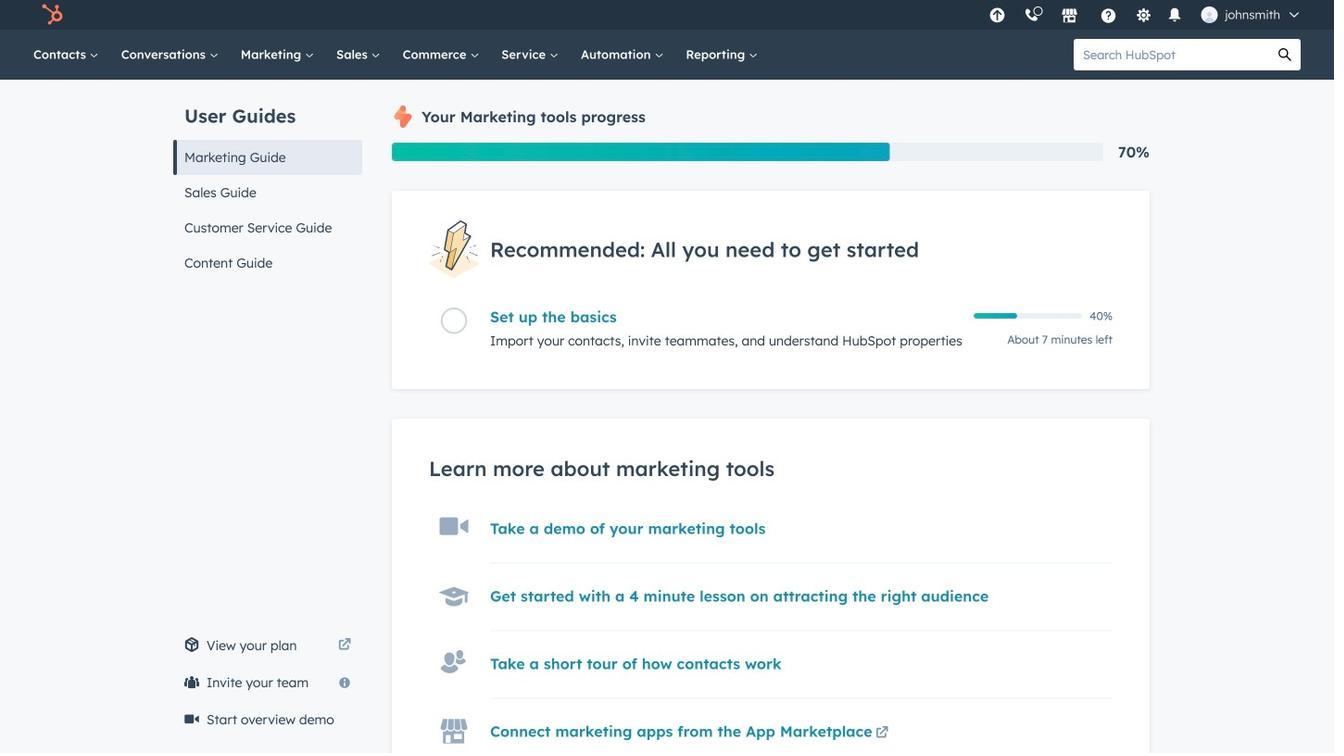 Task type: vqa. For each thing, say whether or not it's contained in the screenshot.
DATE within the Create Date 09/21/2023 2:41 PM EDT
no



Task type: describe. For each thing, give the bounding box(es) containing it.
[object object] complete progress bar
[[974, 313, 1017, 319]]

2 link opens in a new window image from the top
[[876, 727, 889, 740]]

1 link opens in a new window image from the top
[[338, 635, 351, 657]]



Task type: locate. For each thing, give the bounding box(es) containing it.
2 link opens in a new window image from the top
[[338, 639, 351, 652]]

user guides element
[[173, 80, 362, 281]]

link opens in a new window image
[[338, 635, 351, 657], [338, 639, 351, 652]]

john smith image
[[1201, 6, 1218, 23]]

progress bar
[[392, 143, 890, 161]]

Search HubSpot search field
[[1074, 39, 1269, 70]]

menu
[[980, 0, 1312, 30]]

1 link opens in a new window image from the top
[[876, 723, 889, 745]]

link opens in a new window image
[[876, 723, 889, 745], [876, 727, 889, 740]]

marketplaces image
[[1061, 8, 1078, 25]]



